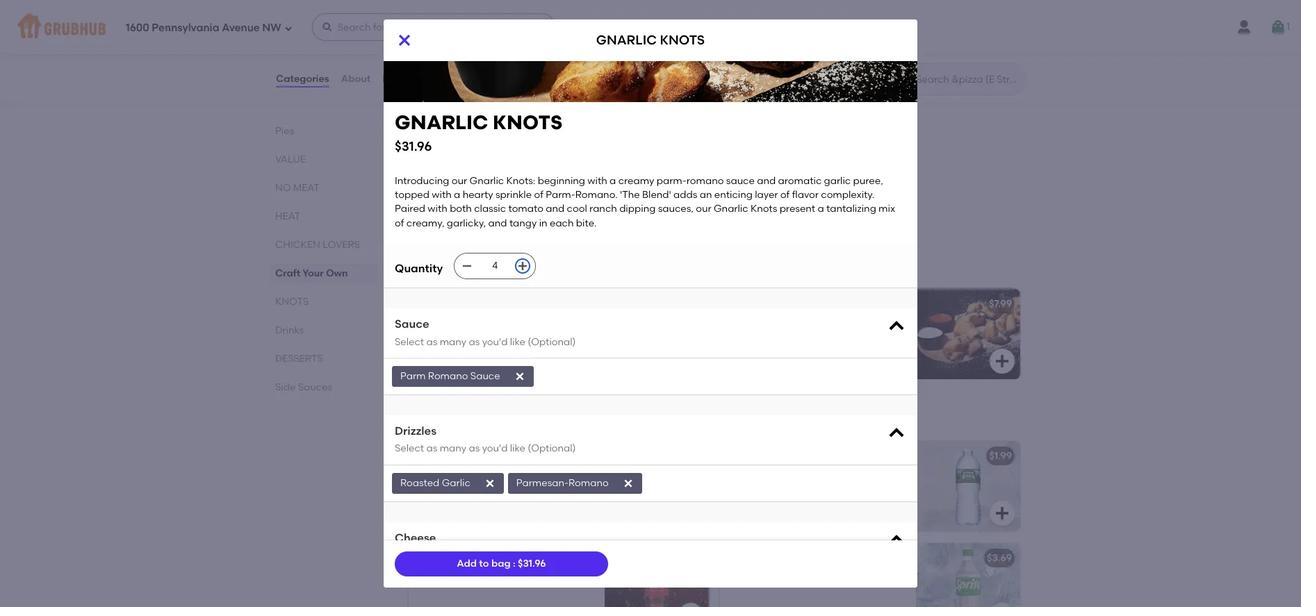 Task type: locate. For each thing, give the bounding box(es) containing it.
1 vertical spatial select
[[395, 443, 424, 455]]

gnarlic down enticing
[[714, 203, 748, 215]]

tantalizing
[[827, 203, 876, 215]]

a
[[610, 175, 616, 187], [454, 189, 460, 201], [818, 203, 824, 215]]

1 horizontal spatial romano
[[569, 477, 609, 489]]

many
[[440, 336, 467, 348], [440, 443, 467, 455]]

1 horizontal spatial gnarlic knots
[[728, 298, 811, 310]]

0 vertical spatial own
[[483, 147, 508, 159]]

sprinkle
[[496, 189, 532, 201]]

below
[[417, 180, 452, 192]]

2 like from the top
[[510, 443, 525, 455]]

2 vertical spatial gnarlic
[[728, 298, 774, 310]]

0 vertical spatial gnarlic
[[470, 175, 504, 187]]

garlic
[[824, 175, 851, 187]]

parm-
[[657, 175, 687, 187]]

0 horizontal spatial sauce
[[395, 318, 429, 331]]

introducing our gnarlic knots: beginning with a creamy parm-romano sauce and aromatic garlic puree, topped with a hearty sprinkle of parm-romano. 'the blend' adds an enticing layer of flavor complexity. paired with both classic tomato and cool ranch dipping sauces, our gnarlic knots present a tantalizing mix of creamy, garlicky, and tangy in each bite.
[[395, 175, 898, 229]]

our left the add
[[452, 175, 467, 187]]

0 horizontal spatial own
[[326, 268, 348, 279]]

chicken lovers tab
[[275, 238, 373, 252]]

0 vertical spatial $31.96
[[395, 138, 432, 154]]

of right layer at the top
[[781, 189, 790, 201]]

2 vertical spatial a
[[818, 203, 824, 215]]

0 vertical spatial craft
[[417, 147, 450, 159]]

1 $7.99 from the left
[[678, 298, 701, 310]]

a up the both
[[454, 189, 460, 201]]

1 vertical spatial craft
[[275, 268, 300, 279]]

own up craft your own pizza
[[484, 105, 517, 122]]

2 many from the top
[[440, 443, 467, 455]]

like inside drizzles select as many as you'd like (optional)
[[510, 443, 525, 455]]

1 vertical spatial with
[[432, 189, 452, 201]]

sauce down 'sauce select as many as you'd like (optional)'
[[470, 370, 500, 382]]

and down the classic
[[488, 217, 507, 229]]

and down parm-
[[546, 203, 565, 215]]

1 horizontal spatial of
[[534, 189, 544, 201]]

own inside craft your own by clicking below to add or remove toppings
[[482, 166, 507, 178]]

1 vertical spatial like
[[510, 443, 525, 455]]

select inside drizzles select as many as you'd like (optional)
[[395, 443, 424, 455]]

0 horizontal spatial $31.96
[[395, 138, 432, 154]]

sauce inside 'sauce select as many as you'd like (optional)'
[[395, 318, 429, 331]]

1 horizontal spatial $7.99
[[989, 298, 1012, 310]]

1 horizontal spatial own
[[484, 105, 517, 122]]

craft down reviews "button"
[[406, 105, 445, 122]]

0 vertical spatial like
[[510, 336, 525, 348]]

2 horizontal spatial a
[[818, 203, 824, 215]]

bottled coke button
[[409, 544, 709, 608]]

enticing
[[714, 189, 753, 201]]

1 vertical spatial our
[[696, 203, 712, 215]]

(optional) inside drizzles select as many as you'd like (optional)
[[528, 443, 576, 455]]

2 craft from the top
[[417, 166, 450, 178]]

$31.96 up introducing
[[395, 138, 432, 154]]

parm romano sauce
[[400, 370, 500, 382]]

many inside 'sauce select as many as you'd like (optional)'
[[440, 336, 467, 348]]

svg image
[[284, 24, 292, 32], [683, 49, 699, 66], [683, 353, 699, 370], [887, 424, 906, 443], [484, 478, 495, 489], [683, 505, 699, 522]]

sauce down vegan
[[395, 318, 429, 331]]

1 many from the top
[[440, 336, 467, 348]]

tangy
[[509, 217, 537, 229]]

sauce
[[395, 318, 429, 331], [470, 370, 500, 382]]

like inside 'sauce select as many as you'd like (optional)'
[[510, 336, 525, 348]]

1 vertical spatial (optional)
[[528, 443, 576, 455]]

1 select from the top
[[395, 336, 424, 348]]

knots
[[660, 32, 705, 48], [493, 111, 563, 134], [406, 257, 459, 274], [275, 296, 309, 308], [454, 298, 489, 310], [777, 298, 811, 310]]

0 vertical spatial select
[[395, 336, 424, 348]]

craft up introducing
[[417, 147, 450, 159]]

1 vertical spatial a
[[454, 189, 460, 201]]

as down drizzles
[[426, 443, 437, 455]]

1 vertical spatial drinks
[[406, 409, 452, 426]]

1 vertical spatial gnarlic
[[714, 203, 748, 215]]

2 vertical spatial with
[[428, 203, 448, 215]]

categories button
[[275, 54, 330, 104]]

drinks down parm
[[406, 409, 452, 426]]

drizzles select as many as you'd like (optional)
[[395, 425, 576, 455]]

own left pizza
[[483, 147, 508, 159]]

smartwater 1l button
[[409, 441, 709, 532]]

of down paired
[[395, 217, 404, 229]]

1 vertical spatial craft your own
[[275, 268, 348, 279]]

knots:
[[506, 175, 535, 187]]

0 horizontal spatial gnarlic
[[395, 111, 488, 134]]

0 horizontal spatial $7.99
[[678, 298, 701, 310]]

your inside tab
[[303, 268, 324, 279]]

our down an on the top
[[696, 203, 712, 215]]

1 horizontal spatial your
[[448, 105, 480, 122]]

own up 'or'
[[482, 166, 507, 178]]

1 horizontal spatial drinks
[[406, 409, 452, 426]]

2 (optional) from the top
[[528, 443, 576, 455]]

select inside 'sauce select as many as you'd like (optional)'
[[395, 336, 424, 348]]

by
[[509, 166, 522, 178]]

as up parm romano sauce on the bottom left
[[469, 336, 480, 348]]

0 vertical spatial craft
[[406, 105, 445, 122]]

knots inside tab
[[275, 296, 309, 308]]

vegan knots
[[417, 298, 489, 310]]

add to bag : $31.96
[[457, 558, 546, 570]]

1 craft from the top
[[417, 147, 450, 159]]

$31.96
[[395, 138, 432, 154], [518, 558, 546, 570]]

your up craft your own pizza
[[448, 105, 480, 122]]

0 horizontal spatial and
[[488, 217, 507, 229]]

1 vertical spatial and
[[546, 203, 565, 215]]

pennsylvania
[[152, 21, 219, 34]]

you'd inside drizzles select as many as you'd like (optional)
[[482, 443, 508, 455]]

you'd
[[482, 336, 508, 348], [482, 443, 508, 455]]

many for drizzles
[[440, 443, 467, 455]]

1 vertical spatial own
[[482, 166, 507, 178]]

1 vertical spatial gnarlic
[[395, 111, 488, 134]]

2 vertical spatial and
[[488, 217, 507, 229]]

as down vegan
[[426, 336, 437, 348]]

craft inside tab
[[275, 268, 300, 279]]

0 vertical spatial own
[[484, 105, 517, 122]]

your inside craft your own by clicking below to add or remove toppings
[[452, 166, 479, 178]]

1600
[[126, 21, 149, 34]]

1 like from the top
[[510, 336, 525, 348]]

0 vertical spatial sauce
[[395, 318, 429, 331]]

0 vertical spatial your
[[448, 105, 480, 122]]

with left to
[[432, 189, 452, 201]]

gnarlic knots image
[[916, 289, 1020, 380]]

Input item quantity number field
[[480, 254, 510, 279]]

craft down chicken
[[275, 268, 300, 279]]

remove
[[511, 180, 551, 192]]

own
[[483, 147, 508, 159], [482, 166, 507, 178]]

side sauces tab
[[275, 380, 373, 395]]

craft your own
[[406, 105, 517, 122], [275, 268, 348, 279]]

many up garlic
[[440, 443, 467, 455]]

knots inside gnarlic knots $31.96
[[493, 111, 563, 134]]

our
[[452, 175, 467, 187], [696, 203, 712, 215]]

both
[[450, 203, 472, 215]]

about button
[[340, 54, 371, 104]]

(optional) inside 'sauce select as many as you'd like (optional)'
[[528, 336, 576, 348]]

1 you'd from the top
[[482, 336, 508, 348]]

$31.96 right :
[[518, 558, 546, 570]]

gnarlic up hearty
[[470, 175, 504, 187]]

toppings
[[417, 195, 467, 206]]

bite.
[[576, 217, 597, 229]]

0 horizontal spatial romano
[[428, 370, 468, 382]]

0 vertical spatial (optional)
[[528, 336, 576, 348]]

2 select from the top
[[395, 443, 424, 455]]

1 vertical spatial your
[[303, 268, 324, 279]]

with up creamy, in the left of the page
[[428, 203, 448, 215]]

craft your own down chicken lovers at the top left of page
[[275, 268, 348, 279]]

1 vertical spatial gnarlic knots
[[728, 298, 811, 310]]

1 horizontal spatial $31.96
[[518, 558, 546, 570]]

heat
[[275, 211, 300, 222]]

0 vertical spatial you'd
[[482, 336, 508, 348]]

many inside drizzles select as many as you'd like (optional)
[[440, 443, 467, 455]]

drinks tab
[[275, 323, 373, 338]]

select for sauce
[[395, 336, 424, 348]]

sauces
[[298, 382, 332, 393]]

0 vertical spatial a
[[610, 175, 616, 187]]

1 vertical spatial your
[[452, 166, 479, 178]]

a down flavor
[[818, 203, 824, 215]]

own down lovers
[[326, 268, 348, 279]]

(optional) for drizzles
[[528, 443, 576, 455]]

1 vertical spatial you'd
[[482, 443, 508, 455]]

your
[[448, 105, 480, 122], [303, 268, 324, 279]]

romano for parmesan-
[[569, 477, 609, 489]]

of up the tomato
[[534, 189, 544, 201]]

1 horizontal spatial craft your own
[[406, 105, 517, 122]]

0 horizontal spatial your
[[303, 268, 324, 279]]

craft
[[417, 147, 450, 159], [417, 166, 450, 178]]

garlic
[[442, 477, 470, 489]]

2 you'd from the top
[[482, 443, 508, 455]]

0 horizontal spatial gnarlic
[[470, 175, 504, 187]]

main navigation navigation
[[0, 0, 1301, 54]]

avenue
[[222, 21, 260, 34]]

select up parm
[[395, 336, 424, 348]]

(optional)
[[528, 336, 576, 348], [528, 443, 576, 455]]

of
[[534, 189, 544, 201], [781, 189, 790, 201], [395, 217, 404, 229]]

0 vertical spatial gnarlic knots
[[596, 32, 705, 48]]

1 vertical spatial own
[[326, 268, 348, 279]]

select down drizzles
[[395, 443, 424, 455]]

1 horizontal spatial gnarlic
[[596, 32, 657, 48]]

creamy,
[[406, 217, 445, 229]]

1 vertical spatial $31.96
[[518, 558, 546, 570]]

0 vertical spatial and
[[757, 175, 776, 187]]

'the
[[620, 189, 640, 201]]

craft your own up craft your own pizza
[[406, 105, 517, 122]]

craft up below
[[417, 166, 450, 178]]

0 vertical spatial your
[[452, 147, 480, 159]]

in
[[539, 217, 547, 229]]

own
[[484, 105, 517, 122], [326, 268, 348, 279]]

0 vertical spatial romano
[[428, 370, 468, 382]]

creamy
[[618, 175, 654, 187]]

2 $7.99 from the left
[[989, 298, 1012, 310]]

0 vertical spatial drinks
[[275, 325, 304, 336]]

craft inside craft your own by clicking below to add or remove toppings
[[417, 166, 450, 178]]

drinks up 'desserts'
[[275, 325, 304, 336]]

craft your own pizza
[[417, 147, 539, 159]]

many for sauce
[[440, 336, 467, 348]]

0 horizontal spatial craft your own
[[275, 268, 348, 279]]

your down chicken lovers at the top left of page
[[303, 268, 324, 279]]

1 horizontal spatial our
[[696, 203, 712, 215]]

1 vertical spatial many
[[440, 443, 467, 455]]

0 horizontal spatial gnarlic knots
[[596, 32, 705, 48]]

with
[[588, 175, 607, 187], [432, 189, 452, 201], [428, 203, 448, 215]]

gnarlic
[[596, 32, 657, 48], [395, 111, 488, 134], [728, 298, 774, 310]]

svg image inside 1 "button"
[[1270, 19, 1287, 35]]

1l
[[488, 450, 497, 462]]

value
[[275, 154, 306, 165]]

bottled
[[417, 553, 462, 564]]

and up layer at the top
[[757, 175, 776, 187]]

gnarlic knots
[[596, 32, 705, 48], [728, 298, 811, 310]]

each
[[550, 217, 574, 229]]

gnarlic
[[470, 175, 504, 187], [714, 203, 748, 215]]

1 vertical spatial sauce
[[470, 370, 500, 382]]

svg image
[[1270, 19, 1287, 35], [322, 22, 333, 33], [396, 32, 413, 49], [994, 49, 1011, 66], [683, 202, 699, 218], [462, 261, 473, 272], [517, 261, 528, 272], [887, 317, 906, 336], [994, 353, 1011, 370], [514, 371, 525, 382], [623, 478, 634, 489], [994, 505, 1011, 522], [887, 531, 906, 550]]

select
[[395, 336, 424, 348], [395, 443, 424, 455]]

1 vertical spatial craft
[[417, 166, 450, 178]]

0 vertical spatial craft your own
[[406, 105, 517, 122]]

0 horizontal spatial our
[[452, 175, 467, 187]]

1600 pennsylvania avenue nw
[[126, 21, 281, 34]]

many up parm romano sauce on the bottom left
[[440, 336, 467, 348]]

dipping
[[619, 203, 656, 215]]

1 (optional) from the top
[[528, 336, 576, 348]]

with up romano.
[[588, 175, 607, 187]]

0 vertical spatial with
[[588, 175, 607, 187]]

0 horizontal spatial drinks
[[275, 325, 304, 336]]

own inside tab
[[326, 268, 348, 279]]

complexity.
[[821, 189, 875, 201]]

1 vertical spatial romano
[[569, 477, 609, 489]]

0 vertical spatial many
[[440, 336, 467, 348]]

craft for craft your own by clicking below to add or remove toppings
[[417, 166, 450, 178]]

you'd inside 'sauce select as many as you'd like (optional)'
[[482, 336, 508, 348]]

$7.99
[[678, 298, 701, 310], [989, 298, 1012, 310]]

0 horizontal spatial a
[[454, 189, 460, 201]]

side sauces
[[275, 382, 332, 393]]

0 horizontal spatial craft
[[275, 268, 300, 279]]

craft
[[406, 105, 445, 122], [275, 268, 300, 279]]

drinks
[[275, 325, 304, 336], [406, 409, 452, 426]]

$3.69
[[987, 553, 1012, 564]]

a up romano.
[[610, 175, 616, 187]]

like for drizzles
[[510, 443, 525, 455]]

your
[[452, 147, 480, 159], [452, 166, 479, 178]]

Search &pizza (E Street) search field
[[915, 73, 1021, 86]]



Task type: vqa. For each thing, say whether or not it's contained in the screenshot.
Minori on the bottom right of page
no



Task type: describe. For each thing, give the bounding box(es) containing it.
craft your own tab
[[275, 266, 373, 281]]

romano
[[687, 175, 724, 187]]

ranch
[[590, 203, 617, 215]]

no
[[275, 182, 291, 194]]

2 horizontal spatial and
[[757, 175, 776, 187]]

2 horizontal spatial of
[[781, 189, 790, 201]]

lovers
[[323, 239, 360, 251]]

an
[[700, 189, 712, 201]]

garlicky,
[[447, 217, 486, 229]]

1 button
[[1270, 15, 1290, 40]]

nw
[[262, 21, 281, 34]]

1 horizontal spatial craft
[[406, 105, 445, 122]]

as left 1l
[[469, 443, 480, 455]]

paired
[[395, 203, 425, 215]]

craft your own by clicking below to add or remove toppings
[[417, 166, 572, 206]]

to
[[479, 558, 489, 570]]

0 vertical spatial gnarlic
[[596, 32, 657, 48]]

1
[[1287, 21, 1290, 33]]

1 horizontal spatial sauce
[[470, 370, 500, 382]]

like for sauce
[[510, 336, 525, 348]]

bottled spring water image
[[916, 441, 1020, 532]]

side
[[275, 382, 296, 393]]

smartwater 1l
[[417, 450, 497, 462]]

to
[[454, 180, 468, 192]]

$7.99 for gnarlic knots
[[989, 298, 1012, 310]]

no meat
[[275, 182, 320, 194]]

categories
[[276, 73, 329, 85]]

vegan
[[417, 298, 452, 310]]

romano for parm
[[428, 370, 468, 382]]

chicken
[[275, 239, 320, 251]]

puree,
[[853, 175, 883, 187]]

desserts tab
[[275, 352, 373, 366]]

reviews button
[[382, 54, 422, 104]]

svg image inside main navigation navigation
[[284, 24, 292, 32]]

quantity
[[395, 262, 443, 275]]

1 horizontal spatial and
[[546, 203, 565, 215]]

own for by
[[482, 166, 507, 178]]

parm-
[[546, 189, 575, 201]]

2 horizontal spatial gnarlic
[[728, 298, 774, 310]]

bottled sprite image
[[916, 544, 1020, 608]]

you'd for sauce
[[482, 336, 508, 348]]

romano.
[[575, 189, 618, 201]]

smartwater 1l image
[[605, 441, 709, 532]]

introducing
[[395, 175, 449, 187]]

flavor
[[792, 189, 819, 201]]

parmesan-romano
[[516, 477, 609, 489]]

craft for craft your own pizza
[[417, 147, 450, 159]]

bottled coke image
[[605, 544, 709, 608]]

present
[[780, 203, 815, 215]]

add
[[457, 558, 477, 570]]

0 horizontal spatial of
[[395, 217, 404, 229]]

coke
[[464, 553, 493, 564]]

meat
[[293, 182, 320, 194]]

heat tab
[[275, 209, 373, 224]]

gnarlic knots $31.96
[[395, 111, 563, 154]]

topped
[[395, 189, 430, 201]]

or
[[494, 180, 509, 192]]

$3.69 button
[[720, 544, 1020, 608]]

chicken lovers
[[275, 239, 360, 251]]

own for pizza
[[483, 147, 508, 159]]

cool
[[567, 203, 587, 215]]

cbr image
[[916, 0, 1020, 76]]

$1.99 button
[[720, 441, 1020, 532]]

beginning
[[538, 175, 585, 187]]

(optional) for sauce
[[528, 336, 576, 348]]

clicking
[[524, 166, 572, 178]]

1 horizontal spatial a
[[610, 175, 616, 187]]

layer
[[755, 189, 778, 201]]

about
[[341, 73, 371, 85]]

desserts
[[275, 353, 323, 365]]

vegan knots image
[[605, 289, 709, 380]]

pies
[[275, 125, 294, 137]]

mix
[[879, 203, 895, 215]]

tomato
[[508, 203, 544, 215]]

select for drizzles
[[395, 443, 424, 455]]

adds
[[674, 189, 697, 201]]

smartwater
[[417, 450, 485, 462]]

search icon image
[[894, 71, 911, 88]]

roasted garlic
[[400, 477, 470, 489]]

roasted
[[400, 477, 440, 489]]

no meat tab
[[275, 181, 373, 195]]

drinks inside tab
[[275, 325, 304, 336]]

knots
[[751, 203, 777, 215]]

pizza
[[511, 147, 539, 159]]

your for pizza
[[452, 147, 480, 159]]

cheese
[[395, 532, 436, 545]]

add
[[470, 180, 492, 192]]

aromatic
[[778, 175, 822, 187]]

$31.96 inside gnarlic knots $31.96
[[395, 138, 432, 154]]

sauce
[[726, 175, 755, 187]]

sauces,
[[658, 203, 694, 215]]

sauce select as many as you'd like (optional)
[[395, 318, 576, 348]]

value tab
[[275, 152, 373, 167]]

drizzles
[[395, 425, 437, 438]]

$7.99 for vegan knots
[[678, 298, 701, 310]]

your for by
[[452, 166, 479, 178]]

bag
[[491, 558, 511, 570]]

0 vertical spatial our
[[452, 175, 467, 187]]

reviews
[[382, 73, 421, 85]]

knots tab
[[275, 295, 373, 309]]

you'd for drizzles
[[482, 443, 508, 455]]

blend'
[[642, 189, 671, 201]]

hearty
[[463, 189, 493, 201]]

craft your own inside tab
[[275, 268, 348, 279]]

classic
[[474, 203, 506, 215]]

craft your own pizza image
[[605, 138, 709, 228]]

pies tab
[[275, 124, 373, 138]]

1 horizontal spatial gnarlic
[[714, 203, 748, 215]]

dirty bird image
[[605, 0, 709, 76]]

gnarlic inside gnarlic knots $31.96
[[395, 111, 488, 134]]



